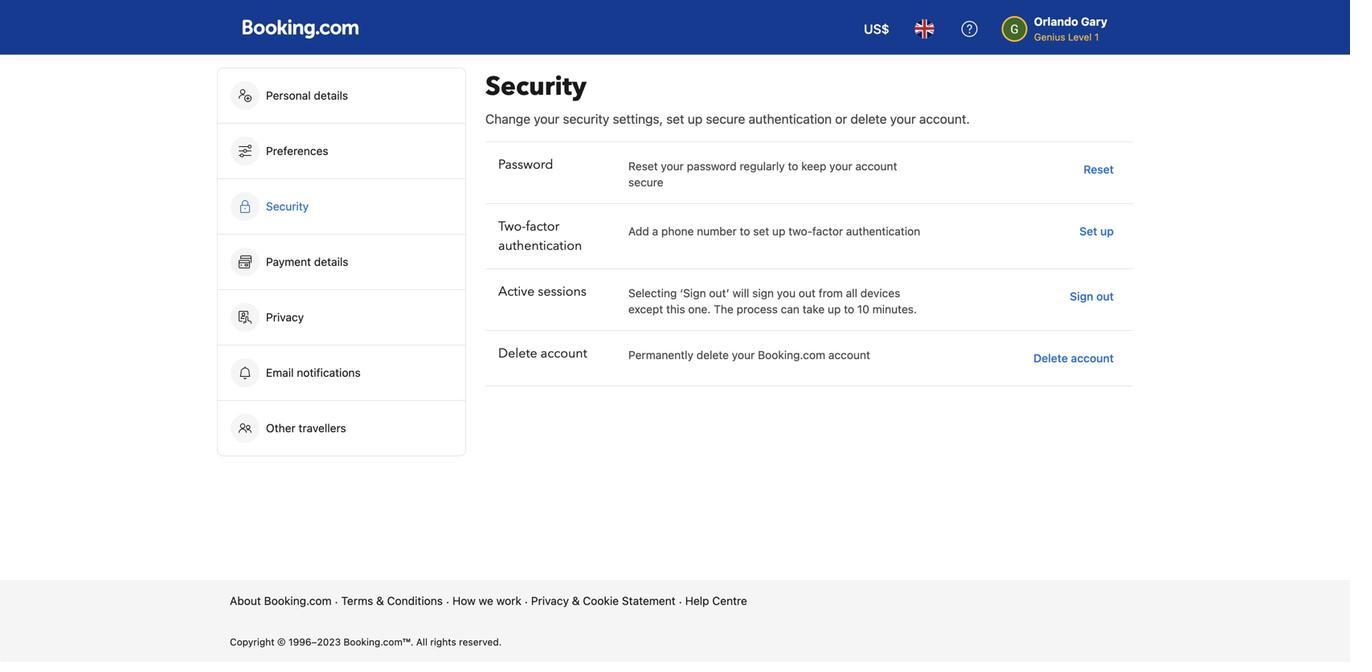 Task type: describe. For each thing, give the bounding box(es) containing it.
us$
[[864, 21, 889, 37]]

you
[[777, 286, 796, 300]]

all
[[846, 286, 857, 300]]

process
[[737, 303, 778, 316]]

sessions
[[538, 283, 587, 301]]

sign out
[[1070, 290, 1114, 303]]

personal details
[[266, 89, 348, 102]]

will
[[733, 286, 749, 300]]

reset for reset
[[1084, 163, 1114, 176]]

copyright
[[230, 636, 274, 648]]

can
[[781, 303, 800, 316]]

rights
[[430, 636, 456, 648]]

active
[[498, 283, 535, 301]]

genius
[[1034, 31, 1065, 43]]

booking.com™.
[[344, 636, 413, 648]]

privacy for privacy & cookie statement
[[531, 594, 569, 608]]

payment details link
[[218, 235, 465, 289]]

two-
[[498, 218, 526, 235]]

phone
[[661, 225, 694, 238]]

sign out button
[[1063, 282, 1120, 311]]

1 horizontal spatial factor
[[812, 225, 843, 238]]

secure inside reset your password regularly to keep your account secure
[[628, 176, 663, 189]]

about booking.com link
[[230, 593, 332, 609]]

delete inside dropdown button
[[1034, 352, 1068, 365]]

authentication inside security change your security settings, set up secure authentication or delete your account.
[[749, 111, 832, 127]]

statement
[[622, 594, 676, 608]]

sign
[[1070, 290, 1093, 303]]

payment details
[[266, 255, 351, 268]]

account inside dropdown button
[[1071, 352, 1114, 365]]

regularly
[[740, 160, 785, 173]]

set for add
[[753, 225, 769, 238]]

'sign
[[680, 286, 706, 300]]

from
[[819, 286, 843, 300]]

the
[[714, 303, 734, 316]]

security for security
[[266, 200, 309, 213]]

how
[[452, 594, 476, 608]]

reserved.
[[459, 636, 502, 648]]

preferences link
[[218, 124, 465, 178]]

your down "process"
[[732, 348, 755, 362]]

terms & conditions link
[[341, 593, 443, 609]]

10
[[857, 303, 869, 316]]

account.
[[919, 111, 970, 127]]

about booking.com
[[230, 594, 332, 608]]

privacy & cookie statement
[[531, 594, 676, 608]]

two-
[[788, 225, 812, 238]]

centre
[[712, 594, 747, 608]]

email notifications link
[[218, 346, 465, 400]]

us$ button
[[854, 10, 899, 48]]

level
[[1068, 31, 1092, 43]]

set
[[1080, 225, 1097, 238]]

1
[[1094, 31, 1099, 43]]

terms & conditions
[[341, 594, 443, 608]]

this
[[666, 303, 685, 316]]

how we work
[[452, 594, 521, 608]]

all
[[416, 636, 428, 648]]

personal
[[266, 89, 311, 102]]

1 vertical spatial delete
[[697, 348, 729, 362]]

& for privacy
[[572, 594, 580, 608]]

email notifications
[[266, 366, 361, 379]]

add
[[628, 225, 649, 238]]

a
[[652, 225, 658, 238]]

help centre link
[[685, 593, 747, 609]]

details for personal details
[[314, 89, 348, 102]]

settings,
[[613, 111, 663, 127]]

copyright © 1996–2023 booking.com™. all rights reserved.
[[230, 636, 502, 648]]

your left "account."
[[890, 111, 916, 127]]

delete account button
[[1027, 344, 1120, 373]]

travellers
[[299, 421, 346, 435]]

account down 10
[[828, 348, 870, 362]]

gary
[[1081, 15, 1107, 28]]

password
[[687, 160, 737, 173]]

other
[[266, 421, 295, 435]]

your right keep
[[829, 160, 852, 173]]

about
[[230, 594, 261, 608]]

account down sessions
[[541, 345, 587, 362]]

sign
[[752, 286, 774, 300]]

terms
[[341, 594, 373, 608]]

out'
[[709, 286, 729, 300]]



Task type: locate. For each thing, give the bounding box(es) containing it.
booking.com up ©
[[264, 594, 332, 608]]

1 horizontal spatial out
[[1096, 290, 1114, 303]]

booking.com down can
[[758, 348, 825, 362]]

0 vertical spatial set
[[666, 111, 684, 127]]

selecting 'sign out' will sign you out from all devices except this one. the process can take up to 10 minutes.
[[628, 286, 917, 316]]

delete down the
[[697, 348, 729, 362]]

up right set
[[1100, 225, 1114, 238]]

factor
[[526, 218, 560, 235], [812, 225, 843, 238]]

& for terms
[[376, 594, 384, 608]]

work
[[496, 594, 521, 608]]

0 horizontal spatial delete
[[697, 348, 729, 362]]

security for security change your security settings, set up secure authentication or delete your account.
[[485, 69, 587, 104]]

account inside reset your password regularly to keep your account secure
[[855, 160, 897, 173]]

1 horizontal spatial set
[[753, 225, 769, 238]]

privacy right 'work'
[[531, 594, 569, 608]]

to for set
[[740, 225, 750, 238]]

0 vertical spatial privacy
[[266, 311, 304, 324]]

0 vertical spatial details
[[314, 89, 348, 102]]

delete inside security change your security settings, set up secure authentication or delete your account.
[[851, 111, 887, 127]]

0 horizontal spatial reset
[[628, 160, 658, 173]]

account down sign out dropdown button
[[1071, 352, 1114, 365]]

set left two-
[[753, 225, 769, 238]]

1 horizontal spatial delete account
[[1034, 352, 1114, 365]]

or
[[835, 111, 847, 127]]

reset inside reset your password regularly to keep your account secure
[[628, 160, 658, 173]]

0 horizontal spatial security
[[266, 200, 309, 213]]

1 horizontal spatial booking.com
[[758, 348, 825, 362]]

& right terms
[[376, 594, 384, 608]]

delete account down sign
[[1034, 352, 1114, 365]]

up inside selecting 'sign out' will sign you out from all devices except this one. the process can take up to 10 minutes.
[[828, 303, 841, 316]]

set up
[[1080, 225, 1114, 238]]

other travellers link
[[218, 401, 465, 456]]

secure inside security change your security settings, set up secure authentication or delete your account.
[[706, 111, 745, 127]]

password
[[498, 156, 553, 174]]

2 horizontal spatial to
[[844, 303, 854, 316]]

devices
[[860, 286, 900, 300]]

0 horizontal spatial to
[[740, 225, 750, 238]]

1 horizontal spatial to
[[788, 160, 798, 173]]

out right sign
[[1096, 290, 1114, 303]]

delete
[[498, 345, 537, 362], [1034, 352, 1068, 365]]

two-factor authentication
[[498, 218, 582, 255]]

1 horizontal spatial delete
[[851, 111, 887, 127]]

set up button
[[1073, 217, 1120, 246]]

notifications
[[297, 366, 361, 379]]

& inside "link"
[[376, 594, 384, 608]]

security link
[[218, 179, 465, 234]]

personal details link
[[218, 68, 465, 123]]

out inside dropdown button
[[1096, 290, 1114, 303]]

cookie
[[583, 594, 619, 608]]

security change your security settings, set up secure authentication or delete your account.
[[485, 69, 970, 127]]

0 vertical spatial delete
[[851, 111, 887, 127]]

1 vertical spatial security
[[266, 200, 309, 213]]

0 vertical spatial to
[[788, 160, 798, 173]]

set inside security change your security settings, set up secure authentication or delete your account.
[[666, 111, 684, 127]]

selecting
[[628, 286, 677, 300]]

1 horizontal spatial delete
[[1034, 352, 1068, 365]]

security
[[485, 69, 587, 104], [266, 200, 309, 213]]

1 details from the top
[[314, 89, 348, 102]]

1 horizontal spatial authentication
[[749, 111, 832, 127]]

0 horizontal spatial authentication
[[498, 237, 582, 255]]

privacy for privacy
[[266, 311, 304, 324]]

reset
[[628, 160, 658, 173], [1084, 163, 1114, 176]]

details
[[314, 89, 348, 102], [314, 255, 348, 268]]

number
[[697, 225, 737, 238]]

authentication left or
[[749, 111, 832, 127]]

up
[[688, 111, 703, 127], [772, 225, 785, 238], [1100, 225, 1114, 238], [828, 303, 841, 316]]

2 vertical spatial to
[[844, 303, 854, 316]]

0 horizontal spatial &
[[376, 594, 384, 608]]

privacy
[[266, 311, 304, 324], [531, 594, 569, 608]]

&
[[376, 594, 384, 608], [572, 594, 580, 608]]

reset up set up
[[1084, 163, 1114, 176]]

delete down sign out dropdown button
[[1034, 352, 1068, 365]]

up down from
[[828, 303, 841, 316]]

out up take
[[799, 286, 816, 300]]

reset inside dropdown button
[[1084, 163, 1114, 176]]

account right keep
[[855, 160, 897, 173]]

©
[[277, 636, 286, 648]]

1 horizontal spatial secure
[[706, 111, 745, 127]]

1 vertical spatial booking.com
[[264, 594, 332, 608]]

0 horizontal spatial out
[[799, 286, 816, 300]]

help
[[685, 594, 709, 608]]

factor down password
[[526, 218, 560, 235]]

security inside security change your security settings, set up secure authentication or delete your account.
[[485, 69, 587, 104]]

reset down settings,
[[628, 160, 658, 173]]

authentication up devices
[[846, 225, 920, 238]]

conditions
[[387, 594, 443, 608]]

privacy link
[[218, 290, 465, 345]]

1 horizontal spatial &
[[572, 594, 580, 608]]

reset button
[[1077, 155, 1120, 184]]

0 horizontal spatial secure
[[628, 176, 663, 189]]

authentication down two- on the left top of the page
[[498, 237, 582, 255]]

delete right or
[[851, 111, 887, 127]]

your
[[534, 111, 560, 127], [890, 111, 916, 127], [661, 160, 684, 173], [829, 160, 852, 173], [732, 348, 755, 362]]

details right personal
[[314, 89, 348, 102]]

out inside selecting 'sign out' will sign you out from all devices except this one. the process can take up to 10 minutes.
[[799, 286, 816, 300]]

security up payment
[[266, 200, 309, 213]]

to for keep
[[788, 160, 798, 173]]

to right number
[[740, 225, 750, 238]]

0 horizontal spatial factor
[[526, 218, 560, 235]]

up up password
[[688, 111, 703, 127]]

set for security
[[666, 111, 684, 127]]

1 vertical spatial secure
[[628, 176, 663, 189]]

except
[[628, 303, 663, 316]]

permanently
[[628, 348, 693, 362]]

reset for reset your password regularly to keep your account secure
[[628, 160, 658, 173]]

0 vertical spatial secure
[[706, 111, 745, 127]]

change
[[485, 111, 530, 127]]

details right payment
[[314, 255, 348, 268]]

secure
[[706, 111, 745, 127], [628, 176, 663, 189]]

factor up from
[[812, 225, 843, 238]]

0 vertical spatial booking.com
[[758, 348, 825, 362]]

preferences
[[266, 144, 328, 158]]

other travellers
[[266, 421, 346, 435]]

how we work link
[[452, 593, 521, 609]]

orlando
[[1034, 15, 1078, 28]]

details for payment details
[[314, 255, 348, 268]]

& left cookie
[[572, 594, 580, 608]]

take
[[803, 303, 825, 316]]

0 horizontal spatial delete account
[[498, 345, 587, 362]]

active sessions
[[498, 283, 587, 301]]

1 vertical spatial set
[[753, 225, 769, 238]]

0 vertical spatial security
[[485, 69, 587, 104]]

to inside selecting 'sign out' will sign you out from all devices except this one. the process can take up to 10 minutes.
[[844, 303, 854, 316]]

secure up password
[[706, 111, 745, 127]]

reset your password regularly to keep your account secure
[[628, 160, 897, 189]]

privacy & cookie statement link
[[531, 593, 676, 609]]

to inside reset your password regularly to keep your account secure
[[788, 160, 798, 173]]

0 horizontal spatial set
[[666, 111, 684, 127]]

secure up add
[[628, 176, 663, 189]]

help centre
[[685, 594, 747, 608]]

payment
[[266, 255, 311, 268]]

up inside dropdown button
[[1100, 225, 1114, 238]]

factor inside two-factor authentication
[[526, 218, 560, 235]]

1 horizontal spatial privacy
[[531, 594, 569, 608]]

details inside payment details link
[[314, 255, 348, 268]]

delete down active
[[498, 345, 537, 362]]

delete account
[[498, 345, 587, 362], [1034, 352, 1114, 365]]

one.
[[688, 303, 711, 316]]

2 & from the left
[[572, 594, 580, 608]]

set
[[666, 111, 684, 127], [753, 225, 769, 238]]

we
[[479, 594, 493, 608]]

your right change
[[534, 111, 560, 127]]

delete account inside dropdown button
[[1034, 352, 1114, 365]]

keep
[[801, 160, 826, 173]]

details inside personal details link
[[314, 89, 348, 102]]

out
[[799, 286, 816, 300], [1096, 290, 1114, 303]]

privacy down payment
[[266, 311, 304, 324]]

1996–2023
[[289, 636, 341, 648]]

1 vertical spatial privacy
[[531, 594, 569, 608]]

your left password
[[661, 160, 684, 173]]

delete account down 'active sessions'
[[498, 345, 587, 362]]

set right settings,
[[666, 111, 684, 127]]

to left keep
[[788, 160, 798, 173]]

to left 10
[[844, 303, 854, 316]]

1 horizontal spatial security
[[485, 69, 587, 104]]

orlando gary genius level 1
[[1034, 15, 1107, 43]]

1 vertical spatial to
[[740, 225, 750, 238]]

security
[[563, 111, 609, 127]]

2 details from the top
[[314, 255, 348, 268]]

1 & from the left
[[376, 594, 384, 608]]

0 horizontal spatial privacy
[[266, 311, 304, 324]]

1 horizontal spatial reset
[[1084, 163, 1114, 176]]

permanently delete your booking.com account
[[628, 348, 870, 362]]

email
[[266, 366, 294, 379]]

1 vertical spatial details
[[314, 255, 348, 268]]

0 horizontal spatial booking.com
[[264, 594, 332, 608]]

security up change
[[485, 69, 587, 104]]

add a phone number to set up two-factor authentication
[[628, 225, 920, 238]]

up left two-
[[772, 225, 785, 238]]

up inside security change your security settings, set up secure authentication or delete your account.
[[688, 111, 703, 127]]

2 horizontal spatial authentication
[[846, 225, 920, 238]]

0 horizontal spatial delete
[[498, 345, 537, 362]]



Task type: vqa. For each thing, say whether or not it's contained in the screenshot.
right Security
yes



